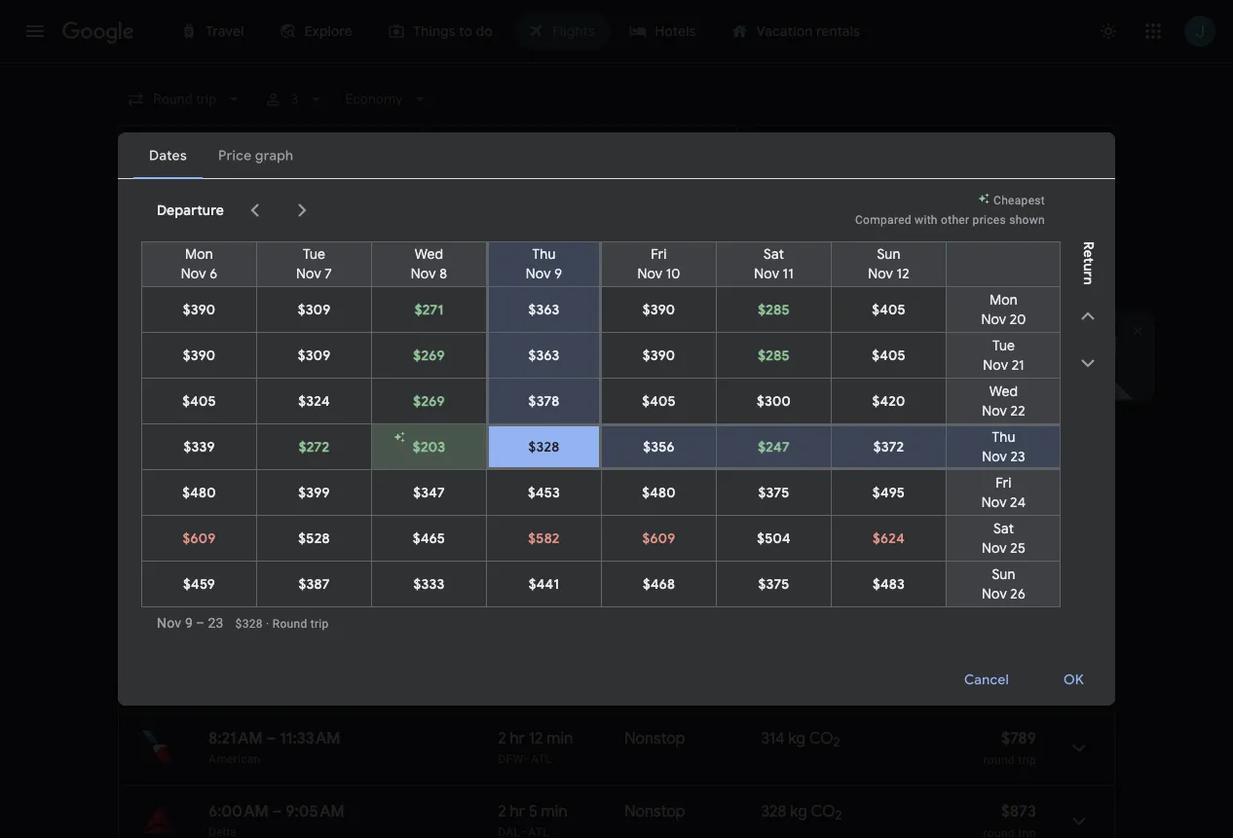 Task type: locate. For each thing, give the bounding box(es) containing it.
$375 button up $504 button in the right bottom of the page
[[717, 471, 831, 515]]

12 left grid
[[897, 265, 910, 283]]

0 vertical spatial $363
[[528, 301, 560, 319]]

1 round trip from the top
[[984, 534, 1037, 548]]

round down $789
[[984, 754, 1015, 767]]

0 vertical spatial sat
[[764, 246, 784, 263]]

$387 button
[[257, 562, 371, 607]]

$390 up for on the left of page
[[183, 347, 216, 364]]

3 dfw from the top
[[498, 753, 523, 766]]

all
[[155, 194, 171, 211]]

price inside "button"
[[1022, 275, 1055, 292]]

track
[[151, 269, 187, 286]]

nonstop flight. element
[[625, 510, 685, 532], [625, 583, 685, 605], [625, 729, 685, 752], [625, 802, 685, 825]]

round down $411
[[984, 681, 1015, 694]]

1 vertical spatial sat
[[994, 520, 1014, 538]]

1 horizontal spatial and
[[733, 460, 753, 474]]

trip down $411
[[1018, 681, 1037, 694]]

1 horizontal spatial 328 us dollars text field
[[1002, 510, 1037, 529]]

2 left "5"
[[498, 802, 506, 822]]

total duration 2 hr 5 min. element
[[498, 802, 625, 825]]

1 hr from the top
[[510, 510, 525, 529]]

sat up 11
[[764, 246, 784, 263]]

0 vertical spatial 328 us dollars text field
[[1002, 510, 1037, 529]]

1 vertical spatial $269 button
[[372, 379, 486, 424]]

1 horizontal spatial tue
[[993, 337, 1015, 355]]

$405 down for on the left of page
[[182, 393, 216, 410]]

$789 round trip
[[984, 729, 1037, 767]]

sun
[[877, 246, 901, 263], [992, 566, 1016, 584]]

$328 inside best departing flights main content
[[1002, 510, 1037, 529]]

pays
[[344, 370, 373, 386]]

$375
[[758, 484, 790, 502], [758, 576, 790, 593]]

0 vertical spatial $375
[[758, 484, 790, 502]]

0 vertical spatial fri
[[651, 246, 667, 263]]

$285 button down 11
[[717, 287, 831, 332]]

learn more about tracked prices image
[[235, 269, 252, 286]]

12 up "5"
[[529, 729, 543, 749]]

– down the 15 in the bottom of the page
[[523, 606, 531, 620]]

1 atl from the top
[[531, 533, 552, 547]]

2 the from the left
[[505, 370, 524, 386]]

date grid button
[[836, 266, 962, 301]]

0 horizontal spatial the
[[403, 370, 422, 386]]

$203 down travel on the right of the page
[[844, 345, 875, 361]]

Arrival time: 11:33 AM. text field
[[280, 729, 341, 749]]

12 for hr
[[529, 729, 543, 749]]

2 $269 from the top
[[413, 393, 445, 410]]

$441 button
[[487, 562, 601, 607]]

1 vertical spatial 9 – 23
[[185, 615, 224, 631]]

–
[[268, 510, 278, 529], [523, 533, 531, 547], [523, 606, 531, 620], [266, 729, 276, 749], [523, 753, 531, 766], [272, 802, 282, 822]]

change
[[844, 370, 895, 387]]

$269
[[413, 347, 445, 364], [413, 393, 445, 410]]

873 US dollars text field
[[1002, 802, 1037, 822]]

co inside 233 kg co 2
[[811, 510, 835, 529]]

2 $480 from the left
[[642, 484, 676, 502]]

nov left 6
[[181, 265, 206, 283]]

24
[[1010, 494, 1026, 511]]

2 hr 5 min
[[498, 802, 567, 822]]

this price for this flight doesn't include overhead bin access. if you need a carry-on bag, use the bags filter to update prices. image left 24
[[978, 507, 1002, 531]]

r e t u r n
[[1079, 242, 1097, 286]]

atl for 19
[[531, 533, 552, 547]]

1 $285 button from the top
[[717, 287, 831, 332]]

$309
[[298, 301, 331, 319], [298, 347, 331, 364]]

trip down 26 at the bottom right
[[1018, 607, 1037, 621]]

trip
[[1018, 534, 1037, 548], [1018, 607, 1037, 621], [311, 617, 329, 631], [1018, 681, 1037, 694], [1018, 754, 1037, 767]]

$285 for second $285 button from the bottom
[[758, 301, 790, 319]]

$309 down 7
[[298, 301, 331, 319]]

prices left learn more about tracked prices image
[[190, 269, 231, 286]]

$285 down 11
[[758, 301, 790, 319]]

after
[[602, 370, 631, 386]]

n
[[1079, 277, 1097, 286]]

0 vertical spatial dfw
[[498, 533, 523, 547]]

216 kg co 2
[[761, 583, 840, 605]]

0 vertical spatial $363 button
[[489, 287, 599, 332]]

328 US dollars text field
[[1002, 510, 1037, 529], [235, 617, 263, 631]]

if
[[493, 370, 501, 386]]

1 vertical spatial prices
[[190, 269, 231, 286]]

atl down 19
[[531, 533, 552, 547]]

co right "233" on the bottom of the page
[[811, 510, 835, 529]]

1 horizontal spatial sat
[[994, 520, 1014, 538]]

$480 down on
[[182, 484, 216, 502]]

sun up date grid button at top right
[[877, 246, 901, 263]]

price up $378
[[528, 370, 559, 386]]

1 $480 button from the left
[[142, 471, 256, 515]]

9 – 23 inside find the best price region
[[293, 269, 329, 286]]

Arrival time: 9:18 PM. text field
[[283, 583, 337, 603]]

mon inside "mon nov 20 tue nov 21 wed nov 22 thu nov 23 fri nov 24 sat nov 25 sun nov 26"
[[990, 291, 1018, 309]]

1 the from the left
[[403, 370, 422, 386]]

round trip for $328
[[984, 534, 1037, 548]]

1 vertical spatial 12
[[529, 729, 543, 749]]

co for 328
[[811, 802, 835, 822]]

2 inside 2 hr 12 min dfw – atl
[[498, 729, 506, 749]]

0 horizontal spatial thu
[[532, 246, 556, 263]]

kg
[[790, 510, 807, 529], [788, 583, 805, 603], [789, 729, 806, 749], [790, 802, 808, 822]]

nov left 11
[[754, 265, 779, 283]]

1 horizontal spatial you
[[635, 370, 657, 386]]

$328 for $328 'text box' inside the best departing flights main content
[[1002, 510, 1037, 529]]

atl inside 2 hr 15 min dfw – atl
[[531, 606, 552, 620]]

sat
[[764, 246, 784, 263], [994, 520, 1014, 538]]

you right pays
[[377, 370, 399, 386]]

1 vertical spatial 3
[[587, 460, 594, 474]]

hr inside 2 hr 12 min dfw – atl
[[510, 729, 525, 749]]

dfw inside 2 hr 12 min dfw – atl
[[498, 753, 523, 766]]

nov down compared
[[868, 265, 893, 283]]

2 $375 from the top
[[758, 576, 790, 593]]

$269 up for some flights, google pays you the difference if the price drops after you book.
[[413, 347, 445, 364]]

0 horizontal spatial wed
[[415, 246, 444, 263]]

$375 down $504 button in the right bottom of the page
[[758, 576, 790, 593]]

kg right "233" on the bottom of the page
[[790, 510, 807, 529]]

$441
[[529, 576, 559, 593]]

– inside 2 hr 15 min dfw – atl
[[523, 606, 531, 620]]

passenger
[[868, 460, 926, 474]]

min for 2 hr 19 min dfw – atl
[[547, 510, 573, 529]]

1 $375 button from the top
[[717, 471, 831, 515]]

fees right the bag
[[780, 460, 803, 474]]

0 horizontal spatial sun
[[877, 246, 901, 263]]

atl inside 2 hr 19 min dfw – atl
[[531, 533, 552, 547]]

$465 button
[[372, 516, 486, 561]]

1 horizontal spatial 9 – 23
[[293, 269, 329, 286]]

mon inside mon nov 6
[[185, 246, 213, 263]]

thu nov 9
[[526, 246, 562, 283]]

2 inside 233 kg co 2
[[835, 516, 842, 532]]

dfw for 19
[[498, 533, 523, 547]]

2 horizontal spatial $328
[[1002, 510, 1037, 529]]

kg right 314 at the right of the page
[[789, 729, 806, 749]]

2 dfw from the top
[[498, 606, 523, 620]]

sun inside sun nov 12
[[877, 246, 901, 263]]

1 $375 from the top
[[758, 484, 790, 502]]

min for 2 hr 5 min
[[541, 802, 567, 822]]

co for 233
[[811, 510, 835, 529]]

dfw for 12
[[498, 753, 523, 766]]

$609 up $468
[[643, 530, 676, 548]]

2 you from the left
[[635, 370, 657, 386]]

dfw down total duration 2 hr 12 min. element
[[498, 753, 523, 766]]

2 inside 2 hr 15 min dfw – atl
[[498, 583, 506, 603]]

1 vertical spatial $309 button
[[257, 333, 371, 378]]

nov 9 – 23 right learn more about tracked prices image
[[264, 269, 329, 286]]

1 vertical spatial nov 9 – 23
[[157, 615, 224, 631]]

scroll up image
[[1077, 305, 1100, 328]]

0 horizontal spatial fees
[[541, 460, 565, 474]]

0 horizontal spatial 328 us dollars text field
[[235, 617, 263, 631]]

1 dfw from the top
[[498, 533, 523, 547]]

$372
[[874, 438, 904, 456]]

$285
[[758, 301, 790, 319], [758, 347, 790, 364]]

$459
[[183, 576, 215, 593]]

$609 button up $468 button
[[602, 516, 716, 561]]

best
[[118, 431, 158, 455]]

total duration 2 hr 15 min. element
[[498, 583, 625, 605]]

1 horizontal spatial $480
[[642, 484, 676, 502]]

Departure text field
[[800, 126, 889, 178]]

leaves dallas/fort worth international airport at 6:03 pm on thursday, november 9 and arrives at hartsfield-jackson atlanta international airport at 9:18 pm on thursday, november 9. element
[[208, 583, 337, 603]]

fri up 10
[[651, 246, 667, 263]]

co right 314 at the right of the page
[[809, 729, 834, 749]]

nov 9 – 23 down the $459
[[157, 615, 224, 631]]

2 atl from the top
[[531, 606, 552, 620]]

hr left 19
[[510, 510, 525, 529]]

2 fees from the left
[[780, 460, 803, 474]]

this price for this flight doesn't include overhead bin access. if you need a carry-on bag, use the bags filter to update prices. image for $411
[[982, 653, 1005, 677]]

0 horizontal spatial 9 – 23
[[185, 615, 224, 631]]

2 right 314 at the right of the page
[[834, 735, 841, 751]]

$390 up book.
[[643, 347, 675, 364]]

3 nonstop from the top
[[625, 729, 685, 749]]

$363
[[528, 301, 560, 319], [528, 347, 560, 364]]

nov inside travel nov 8 – 23 for $203 change dates
[[885, 325, 910, 341]]

fri
[[651, 246, 667, 263], [996, 474, 1012, 492]]

mon up 20
[[990, 291, 1018, 309]]

$203 inside button
[[413, 438, 445, 456]]

1 horizontal spatial $609 button
[[602, 516, 716, 561]]

$480 down optional
[[642, 484, 676, 502]]

328 us dollars text field inside best departing flights main content
[[1002, 510, 1037, 529]]

2 $480 button from the left
[[602, 471, 716, 515]]

filters
[[174, 194, 212, 211]]

2 nonstop from the top
[[625, 583, 685, 603]]

sun nov 12
[[868, 246, 910, 283]]

price guarantee
[[188, 344, 304, 364]]

Departure time: 8:21 AM. text field
[[208, 729, 263, 749]]

tue inside tue nov 7
[[303, 246, 325, 263]]

atl down total duration 2 hr 12 min. element
[[531, 753, 552, 766]]

1 $609 from the left
[[183, 530, 216, 548]]

1 $269 button from the top
[[372, 333, 486, 378]]

sun up 26 at the bottom right
[[992, 566, 1016, 584]]

u
[[1079, 264, 1097, 272]]

co
[[811, 510, 835, 529], [809, 583, 833, 603], [809, 729, 834, 749], [811, 802, 835, 822]]

0 vertical spatial nov 9 – 23
[[264, 269, 329, 286]]

atl for 12
[[531, 753, 552, 766]]

kg inside 233 kg co 2
[[790, 510, 807, 529]]

1 vertical spatial fri
[[996, 474, 1012, 492]]

0 vertical spatial round trip
[[984, 534, 1037, 548]]

$309 button down 7
[[257, 287, 371, 332]]

$363 up $378
[[528, 347, 560, 364]]

3 nonstop flight. element from the top
[[625, 729, 685, 752]]

0 vertical spatial $309
[[298, 301, 331, 319]]

9:05 am
[[286, 802, 345, 822]]

6:03 pm
[[208, 583, 266, 603]]

4 nonstop flight. element from the top
[[625, 802, 685, 825]]

nov right learn more about tracked prices image
[[264, 269, 290, 286]]

0 vertical spatial $328
[[528, 438, 560, 456]]

8 – 23
[[913, 325, 952, 341]]

1 horizontal spatial $328
[[528, 438, 560, 456]]

0 horizontal spatial tue
[[303, 246, 325, 263]]

price left graph
[[1022, 275, 1055, 292]]

3 hr from the top
[[510, 729, 525, 749]]

wed up 8
[[415, 246, 444, 263]]

round trip down 24
[[984, 534, 1037, 548]]

Departure time: 6:00 AM. text field
[[208, 802, 269, 822]]

min inside 2 hr 15 min dfw – atl
[[547, 583, 574, 603]]

0 horizontal spatial $609 button
[[142, 516, 256, 561]]

1 vertical spatial $375
[[758, 576, 790, 593]]

kg inside 216 kg co 2
[[788, 583, 805, 603]]

1 vertical spatial mon
[[990, 291, 1018, 309]]

2 $285 button from the top
[[717, 333, 831, 378]]

233
[[761, 510, 786, 529]]

2 and from the left
[[733, 460, 753, 474]]

0 horizontal spatial $609
[[183, 530, 216, 548]]

0 horizontal spatial for
[[568, 460, 583, 474]]

0 horizontal spatial price
[[188, 344, 225, 364]]

tue up 7
[[303, 246, 325, 263]]

learn more about ranking image
[[341, 458, 358, 476]]

None search field
[[118, 82, 1116, 250]]

3 inside best departing flights main content
[[587, 460, 594, 474]]

nonstop for 2 hr 19 min
[[625, 510, 685, 529]]

2 left 19
[[498, 510, 506, 529]]

$309 button up $324 button
[[257, 333, 371, 378]]

hr for 12
[[510, 729, 525, 749]]

2 $375 button from the top
[[717, 562, 831, 607]]

2 hr 15 min dfw – atl
[[498, 583, 574, 620]]

this price for this flight doesn't include overhead bin access. if you need a carry-on bag, use the bags filter to update prices. image
[[978, 580, 1002, 604]]

compared
[[855, 213, 912, 227]]

0 horizontal spatial fri
[[651, 246, 667, 263]]

1 vertical spatial 328 us dollars text field
[[235, 617, 263, 631]]

kg for 328
[[790, 802, 808, 822]]

2 hr 19 min dfw – atl
[[498, 510, 573, 547]]

1 vertical spatial $363
[[528, 347, 560, 364]]

nonstop for 2 hr 5 min
[[625, 802, 685, 822]]

$363 button up $378 button
[[489, 333, 599, 378]]

4 round from the top
[[984, 754, 1015, 767]]

0 vertical spatial mon
[[185, 246, 213, 263]]

1 vertical spatial tue
[[993, 337, 1015, 355]]

1 vertical spatial $328
[[1002, 510, 1037, 529]]

6:00 am
[[208, 802, 269, 822]]

assistance
[[929, 460, 988, 474]]

co for 314
[[809, 729, 834, 749]]

0 vertical spatial for
[[955, 325, 973, 341]]

cheapest
[[994, 194, 1045, 208]]

1 vertical spatial sun
[[992, 566, 1016, 584]]

1 vertical spatial price
[[188, 344, 225, 364]]

all filters
[[155, 194, 212, 211]]

nov 9 – 23
[[264, 269, 329, 286], [157, 615, 224, 631]]

11
[[783, 265, 794, 283]]

1 $480 from the left
[[182, 484, 216, 502]]

0 horizontal spatial prices
[[190, 269, 231, 286]]

$375 for 2nd $375 button from the bottom of the page
[[758, 484, 790, 502]]

2 $285 from the top
[[758, 347, 790, 364]]

nonstop flight. element for 2 hr 5 min
[[625, 802, 685, 825]]

1 fees from the left
[[541, 460, 565, 474]]

ok
[[1064, 672, 1084, 689]]

flights,
[[250, 370, 293, 386]]

2 inside 216 kg co 2
[[833, 589, 840, 605]]

12 inside sun nov 12
[[897, 265, 910, 283]]

1 vertical spatial $309
[[298, 347, 331, 364]]

difference
[[426, 370, 489, 386]]

0 vertical spatial price
[[1022, 275, 1055, 292]]

hr for 19
[[510, 510, 525, 529]]

mon
[[185, 246, 213, 263], [990, 291, 1018, 309]]

charges
[[686, 460, 730, 474]]

min inside "element"
[[541, 802, 567, 822]]

$285 up $300 button
[[758, 347, 790, 364]]

$375 down "bag fees" button on the bottom of page
[[758, 484, 790, 502]]

1 $285 from the top
[[758, 301, 790, 319]]

0 horizontal spatial sat
[[764, 246, 784, 263]]

for left adults.
[[568, 460, 583, 474]]

0 vertical spatial $309 button
[[257, 287, 371, 332]]

1 $309 button from the top
[[257, 287, 371, 332]]

sat up the 25
[[994, 520, 1014, 538]]

min inside 2 hr 12 min dfw – atl
[[547, 729, 573, 749]]

bag
[[756, 460, 777, 474]]

1 horizontal spatial wed
[[990, 383, 1018, 400]]

this price for this flight doesn't include overhead bin access. if you need a carry-on bag, use the bags filter to update prices. image for $328
[[978, 507, 1002, 531]]

0 horizontal spatial and
[[245, 460, 265, 474]]

$363 button down 9
[[489, 287, 599, 332]]

nov left 10
[[638, 265, 663, 283]]

0 vertical spatial 12
[[897, 265, 910, 283]]

price for price graph
[[1022, 275, 1055, 292]]

0 horizontal spatial 12
[[529, 729, 543, 749]]

2 inside '314 kg co 2'
[[834, 735, 841, 751]]

price right on
[[215, 460, 242, 474]]

round down this price for this flight doesn't include overhead bin access. if you need a carry-on bag, use the bags filter to update prices. image
[[984, 607, 1015, 621]]

price for price guarantee
[[188, 344, 225, 364]]

other
[[941, 213, 970, 227]]

1 horizontal spatial thu
[[992, 429, 1016, 446]]

$328 up '+'
[[528, 438, 560, 456]]

0 horizontal spatial mon
[[185, 246, 213, 263]]

by:
[[1065, 458, 1084, 475]]

0 vertical spatial $285
[[758, 301, 790, 319]]

2 hr from the top
[[510, 583, 525, 603]]

1 horizontal spatial 12
[[897, 265, 910, 283]]

233 kg co 2
[[761, 510, 842, 532]]

2 nonstop flight. element from the top
[[625, 583, 685, 605]]

0 horizontal spatial price
[[215, 460, 242, 474]]

sat inside "mon nov 20 tue nov 21 wed nov 22 thu nov 23 fri nov 24 sat nov 25 sun nov 26"
[[994, 520, 1014, 538]]

– down total duration 2 hr 12 min. element
[[523, 753, 531, 766]]

with
[[915, 213, 938, 227]]

nov left 7
[[296, 265, 321, 283]]

0 vertical spatial 3
[[291, 91, 298, 107]]

nonstop for 2 hr 15 min
[[625, 583, 685, 603]]

nov left 8
[[411, 265, 436, 283]]

0 vertical spatial price
[[528, 370, 559, 386]]

wed inside "mon nov 20 tue nov 21 wed nov 22 thu nov 23 fri nov 24 sat nov 25 sun nov 26"
[[990, 383, 1018, 400]]

co inside '314 kg co 2'
[[809, 729, 834, 749]]

0 vertical spatial $285 button
[[717, 287, 831, 332]]

2 round from the top
[[984, 607, 1015, 621]]

round
[[984, 534, 1015, 548], [984, 607, 1015, 621], [984, 681, 1015, 694], [984, 754, 1015, 767]]

1 horizontal spatial fees
[[780, 460, 803, 474]]

$375 button down $504 button in the right bottom of the page
[[717, 562, 831, 607]]

hr inside 2 hr 19 min dfw – atl
[[510, 510, 525, 529]]

0 horizontal spatial 3
[[291, 91, 298, 107]]

kg for 314
[[789, 729, 806, 749]]

hr inside "element"
[[510, 802, 525, 822]]

hr left the 15 in the bottom of the page
[[510, 583, 525, 603]]

atl for 15
[[531, 606, 552, 620]]

1 vertical spatial $285 button
[[717, 333, 831, 378]]

kg inside "328 kg co 2"
[[790, 802, 808, 822]]

7
[[325, 265, 332, 283]]

min inside 2 hr 19 min dfw – atl
[[547, 510, 573, 529]]

dfw down total duration 2 hr 15 min. element
[[498, 606, 523, 620]]

1 vertical spatial thu
[[992, 429, 1016, 446]]

– inside 2 hr 12 min dfw – atl
[[523, 753, 531, 766]]

1 nonstop from the top
[[625, 510, 685, 529]]

$483
[[873, 576, 905, 593]]

thu up 9
[[532, 246, 556, 263]]

ranked based on price and convenience
[[118, 460, 337, 474]]

0 vertical spatial 9 – 23
[[293, 269, 329, 286]]

0 vertical spatial $269
[[413, 347, 445, 364]]

nov left 26 at the bottom right
[[982, 586, 1007, 603]]

0 vertical spatial thu
[[532, 246, 556, 263]]

thu inside thu nov 9
[[532, 246, 556, 263]]

min right 19
[[547, 510, 573, 529]]

taxes
[[498, 460, 528, 474]]

0 vertical spatial wed
[[415, 246, 444, 263]]

1 horizontal spatial $609
[[643, 530, 676, 548]]

this price for this flight doesn't include overhead bin access. if you need a carry-on bag, use the bags filter to update prices. image
[[978, 507, 1002, 531], [982, 653, 1005, 677]]

1 vertical spatial this price for this flight doesn't include overhead bin access. if you need a carry-on bag, use the bags filter to update prices. image
[[982, 653, 1005, 677]]

1 vertical spatial $363 button
[[489, 333, 599, 378]]

328 us dollars text field left "·"
[[235, 617, 263, 631]]

0 vertical spatial $375 button
[[717, 471, 831, 515]]

0 vertical spatial tue
[[303, 246, 325, 263]]

0 vertical spatial prices
[[973, 213, 1006, 227]]

round down 24
[[984, 534, 1015, 548]]

1 $609 button from the left
[[142, 516, 256, 561]]

hr up 2 hr 5 min
[[510, 729, 525, 749]]

nov inside wed nov 8
[[411, 265, 436, 283]]

atl
[[531, 533, 552, 547], [531, 606, 552, 620], [531, 753, 552, 766]]

wed inside wed nov 8
[[415, 246, 444, 263]]

0 horizontal spatial $480
[[182, 484, 216, 502]]

$328 inside $328 button
[[528, 438, 560, 456]]

2 $609 from the left
[[643, 530, 676, 548]]

$378
[[529, 393, 560, 410]]

tue up 21
[[993, 337, 1015, 355]]

you right after
[[635, 370, 657, 386]]

1 vertical spatial $203
[[413, 438, 445, 456]]

4 nonstop from the top
[[625, 802, 685, 822]]

compared with other prices shown
[[855, 213, 1045, 227]]

12 inside 2 hr 12 min dfw – atl
[[529, 729, 543, 749]]

1 horizontal spatial nov 9 – 23
[[264, 269, 329, 286]]

the left difference
[[403, 370, 422, 386]]

1 horizontal spatial $480 button
[[602, 471, 716, 515]]

mon up 6
[[185, 246, 213, 263]]

and
[[245, 460, 265, 474], [733, 460, 753, 474]]

1 horizontal spatial fri
[[996, 474, 1012, 492]]

and left the bag
[[733, 460, 753, 474]]

$390 down 10
[[643, 301, 675, 319]]

kg inside '314 kg co 2'
[[789, 729, 806, 749]]

– down 19
[[523, 533, 531, 547]]

$624
[[873, 530, 905, 548]]

wed up 22
[[990, 383, 1018, 400]]

1 nonstop flight. element from the top
[[625, 510, 685, 532]]

trip down 789 us dollars text field
[[1018, 754, 1037, 767]]

·
[[266, 617, 269, 631]]

$359
[[1002, 583, 1037, 603]]

4 hr from the top
[[510, 802, 525, 822]]

1 horizontal spatial 3
[[587, 460, 594, 474]]

co inside "328 kg co 2"
[[811, 802, 835, 822]]

fri up 24
[[996, 474, 1012, 492]]

atl inside 2 hr 12 min dfw – atl
[[531, 753, 552, 766]]

dfw left $582
[[498, 533, 523, 547]]

hr inside 2 hr 15 min dfw – atl
[[510, 583, 525, 603]]

1 horizontal spatial mon
[[990, 291, 1018, 309]]

round trip down $411
[[984, 681, 1037, 694]]

none search field containing all filters
[[118, 82, 1116, 250]]

3 atl from the top
[[531, 753, 552, 766]]

1 horizontal spatial the
[[505, 370, 524, 386]]

3 round trip from the top
[[984, 681, 1037, 694]]

leaves dallas love field airport at 6:00 am on thursday, november 9 and arrives at hartsfield-jackson atlanta international airport at 9:05 am on thursday, november 9. element
[[208, 802, 345, 822]]

co right the 328
[[811, 802, 835, 822]]

for right '8 – 23'
[[955, 325, 973, 341]]

$405 down date
[[872, 301, 906, 319]]

2 inside 2 hr 19 min dfw – atl
[[498, 510, 506, 529]]

9 – 23 down scroll right image
[[293, 269, 329, 286]]

co inside 216 kg co 2
[[809, 583, 833, 603]]

2 vertical spatial dfw
[[498, 753, 523, 766]]

0 vertical spatial $269 button
[[372, 333, 486, 378]]

dfw inside 2 hr 19 min dfw – atl
[[498, 533, 523, 547]]

dfw inside 2 hr 15 min dfw – atl
[[498, 606, 523, 620]]

1 horizontal spatial prices
[[973, 213, 1006, 227]]

2 vertical spatial $328
[[235, 617, 263, 631]]



Task type: describe. For each thing, give the bounding box(es) containing it.
$504 button
[[717, 516, 831, 561]]

26
[[1011, 586, 1026, 603]]

$504
[[757, 530, 791, 548]]

3 round from the top
[[984, 681, 1015, 694]]

date
[[887, 275, 917, 292]]

22
[[1011, 402, 1026, 420]]

r
[[1079, 272, 1097, 277]]

$405 up change
[[872, 347, 906, 364]]

round trip for $411
[[984, 681, 1037, 694]]

total duration 2 hr 12 min. element
[[498, 729, 625, 752]]

new
[[320, 349, 346, 361]]

mon for 6
[[185, 246, 213, 263]]

price graph
[[1022, 275, 1096, 292]]

bag fees button
[[756, 460, 803, 474]]

25
[[1011, 540, 1026, 557]]

optional
[[637, 460, 683, 474]]

nov inside sun nov 12
[[868, 265, 893, 283]]

cancel
[[964, 672, 1009, 689]]

$356
[[643, 438, 675, 456]]

$399
[[298, 484, 330, 502]]

2 $309 from the top
[[298, 347, 331, 364]]

mon for 20
[[990, 291, 1018, 309]]

1 round from the top
[[984, 534, 1015, 548]]

sat inside the sat nov 11
[[764, 246, 784, 263]]

wed nov 8
[[411, 246, 447, 283]]

$582 button
[[487, 516, 601, 561]]

$789
[[1002, 729, 1037, 749]]

1 vertical spatial price
[[215, 460, 242, 474]]

$356 button
[[602, 427, 716, 468]]

for inside travel nov 8 – 23 for $203 change dates
[[955, 325, 973, 341]]

3 inside popup button
[[291, 91, 298, 107]]

1 $363 from the top
[[528, 301, 560, 319]]

$328 button
[[489, 427, 599, 468]]

2 inside "328 kg co 2"
[[835, 808, 842, 824]]

stops
[[247, 194, 284, 211]]

passenger assistance button
[[868, 460, 988, 474]]

$480 for second $480 button from right
[[182, 484, 216, 502]]

scroll left image
[[244, 199, 267, 222]]

frontier
[[208, 533, 251, 547]]

2 $363 from the top
[[528, 347, 560, 364]]

leaves dallas/fort worth international airport at 5:35 pm on thursday, november 9 and arrives at hartsfield-jackson atlanta international airport at 8:54 pm on thursday, november 9. element
[[208, 510, 339, 529]]

fri inside fri nov 10
[[651, 246, 667, 263]]

2 $269 button from the top
[[372, 379, 486, 424]]

prices inside find the best price region
[[190, 269, 231, 286]]

trip down 24
[[1018, 534, 1037, 548]]

359 US dollars text field
[[1002, 583, 1037, 603]]

spirit
[[208, 606, 237, 620]]

nov inside tue nov 7
[[296, 265, 321, 283]]

scroll down image
[[1077, 352, 1100, 375]]

2 hr 12 min dfw – atl
[[498, 729, 573, 766]]

$339 button
[[142, 425, 256, 470]]

$324
[[298, 393, 330, 410]]

$324 button
[[257, 379, 371, 424]]

2 $309 button from the top
[[257, 333, 371, 378]]

leaves dallas/fort worth international airport at 8:21 am on thursday, november 9 and arrives at hartsfield-jackson atlanta international airport at 11:33 am on thursday, november 9. element
[[208, 729, 341, 749]]

$328 · round trip
[[235, 617, 329, 631]]

nonstop for 2 hr 12 min
[[625, 729, 685, 749]]

23
[[1011, 448, 1026, 466]]

nov left 24
[[982, 494, 1007, 511]]

$285 for 1st $285 button from the bottom of the page
[[758, 347, 790, 364]]

nov inside the sat nov 11
[[754, 265, 779, 283]]

– inside 8:21 am – 11:33 am american
[[266, 729, 276, 749]]

Departure time: 5:35 PM. text field
[[208, 510, 265, 529]]

sort by: button
[[1026, 449, 1116, 484]]

328 kg co 2
[[761, 802, 842, 824]]

1 and from the left
[[245, 460, 265, 474]]

sort by:
[[1034, 458, 1084, 475]]

6:00 am – 9:05 am
[[208, 802, 345, 822]]

nov down $459 button
[[157, 615, 181, 631]]

kg for 233
[[790, 510, 807, 529]]

Arrival time: 9:05 AM. text field
[[286, 802, 345, 822]]

for some flights, google pays you the difference if the price drops after you book.
[[188, 370, 695, 386]]

$375 for 1st $375 button from the bottom of the page
[[758, 576, 790, 593]]

travel
[[844, 325, 881, 341]]

nov left 22
[[982, 402, 1007, 420]]

$459 button
[[142, 562, 256, 607]]

guarantee
[[229, 344, 304, 364]]

1 $363 button from the top
[[489, 287, 599, 332]]

fri nov 10
[[638, 246, 681, 283]]

Departure time: 6:03 PM. text field
[[208, 583, 266, 603]]

nov left 23
[[982, 448, 1007, 466]]

include
[[408, 460, 447, 474]]

nov left 20
[[981, 311, 1007, 328]]

$405 down book.
[[642, 393, 676, 410]]

Return text field
[[964, 126, 1054, 178]]

$272 button
[[257, 425, 371, 470]]

$873
[[1002, 802, 1037, 822]]

$420
[[872, 393, 906, 410]]

kg for 216
[[788, 583, 805, 603]]

$271 button
[[372, 287, 486, 332]]

fri inside "mon nov 20 tue nov 21 wed nov 22 thu nov 23 fri nov 24 sat nov 25 sun nov 26"
[[996, 474, 1012, 492]]

google
[[296, 370, 340, 386]]

1 $309 from the top
[[298, 301, 331, 319]]

9:18 pm
[[283, 583, 337, 603]]

2 $609 button from the left
[[602, 516, 716, 561]]

co for 216
[[809, 583, 833, 603]]

10
[[666, 265, 681, 283]]

0 horizontal spatial nov 9 – 23
[[157, 615, 224, 631]]

total duration 2 hr 19 min. element
[[498, 510, 625, 532]]

dfw for 15
[[498, 606, 523, 620]]

nonstop flight. element for 2 hr 15 min
[[625, 583, 685, 605]]

date grid
[[887, 275, 947, 292]]

nov 9 – 23 inside find the best price region
[[264, 269, 329, 286]]

$339
[[184, 438, 215, 456]]

$480 for 2nd $480 button from the left
[[642, 484, 676, 502]]

5:35 pm – 8:54 pm frontier
[[208, 510, 339, 547]]

– inside 5:35 pm – 8:54 pm frontier
[[268, 510, 278, 529]]

round inside $789 round trip
[[984, 754, 1015, 767]]

close image
[[1130, 324, 1146, 340]]

8:21 am – 11:33 am american
[[208, 729, 341, 766]]

1 vertical spatial for
[[568, 460, 583, 474]]

find the best price region
[[118, 265, 1175, 401]]

based
[[161, 460, 195, 474]]

round
[[273, 617, 307, 631]]

$390 down track prices
[[183, 301, 216, 319]]

New feature text field
[[312, 345, 355, 364]]

trip inside $789 round trip
[[1018, 754, 1037, 767]]

0 horizontal spatial $328
[[235, 617, 263, 631]]

5
[[529, 802, 538, 822]]

min for 2 hr 15 min dfw – atl
[[547, 583, 574, 603]]

$624 button
[[832, 516, 946, 561]]

2 inside "element"
[[498, 802, 506, 822]]

1 you from the left
[[377, 370, 399, 386]]

nov inside mon nov 6
[[181, 265, 206, 283]]

required
[[450, 460, 495, 474]]

sun inside "mon nov 20 tue nov 21 wed nov 22 thu nov 23 fri nov 24 sat nov 25 sun nov 26"
[[992, 566, 1016, 584]]

19
[[529, 510, 543, 529]]

Arrival time: 8:54 PM. text field
[[282, 510, 339, 529]]

$247
[[758, 438, 790, 456]]

2 round trip from the top
[[984, 607, 1037, 621]]

hr for 5
[[510, 802, 525, 822]]

1 $269 from the top
[[413, 347, 445, 364]]

nov left the 25
[[982, 540, 1007, 557]]

for
[[188, 370, 208, 386]]

thu inside "mon nov 20 tue nov 21 wed nov 22 thu nov 23 fri nov 24 sat nov 25 sun nov 26"
[[992, 429, 1016, 446]]

hr for 15
[[510, 583, 525, 603]]

trip right round
[[311, 617, 329, 631]]

min for 2 hr 12 min dfw – atl
[[547, 729, 573, 749]]

$387
[[299, 576, 330, 593]]

314 kg co 2
[[761, 729, 841, 751]]

$411
[[1005, 656, 1037, 676]]

$333
[[414, 576, 445, 593]]

– left 9:05 am
[[272, 802, 282, 822]]

$328 for $328 button
[[528, 438, 560, 456]]

stops button
[[235, 187, 317, 218]]

apply.
[[833, 460, 865, 474]]

6
[[210, 265, 217, 283]]

411 US dollars text field
[[1005, 656, 1037, 676]]

12 for nov
[[897, 265, 910, 283]]

$203 inside travel nov 8 – 23 for $203 change dates
[[844, 345, 875, 361]]

sat nov 11
[[754, 246, 794, 283]]

american
[[208, 753, 261, 766]]

mon nov 20 tue nov 21 wed nov 22 thu nov 23 fri nov 24 sat nov 25 sun nov 26
[[981, 291, 1026, 603]]

best departing flights
[[118, 431, 313, 455]]

$300
[[757, 393, 791, 410]]

departure
[[157, 202, 224, 219]]

book.
[[660, 370, 695, 386]]

1 horizontal spatial price
[[528, 370, 559, 386]]

$300 button
[[717, 379, 831, 424]]

$483 button
[[832, 562, 946, 607]]

$465
[[413, 530, 445, 548]]

nov inside fri nov 10
[[638, 265, 663, 283]]

$347 button
[[372, 471, 486, 515]]

nov inside thu nov 9
[[526, 265, 551, 283]]

$420 button
[[832, 379, 946, 424]]

on
[[198, 460, 212, 474]]

mon nov 6
[[181, 246, 217, 283]]

nonstop flight. element for 2 hr 12 min
[[625, 729, 685, 752]]

nonstop flight. element for 2 hr 19 min
[[625, 510, 685, 532]]

scroll right image
[[290, 199, 314, 222]]

ok button
[[1040, 657, 1108, 704]]

all filters button
[[118, 187, 228, 218]]

nov left 21
[[983, 357, 1008, 374]]

3 button
[[256, 82, 334, 117]]

789 US dollars text field
[[1002, 729, 1037, 749]]

e
[[1079, 250, 1097, 258]]

328
[[761, 802, 787, 822]]

– inside 2 hr 19 min dfw – atl
[[523, 533, 531, 547]]

best departing flights main content
[[118, 265, 1175, 839]]

tue inside "mon nov 20 tue nov 21 wed nov 22 thu nov 23 fri nov 24 sat nov 25 sun nov 26"
[[993, 337, 1015, 355]]

2 $363 button from the top
[[489, 333, 599, 378]]



Task type: vqa. For each thing, say whether or not it's contained in the screenshot.
$387 button
yes



